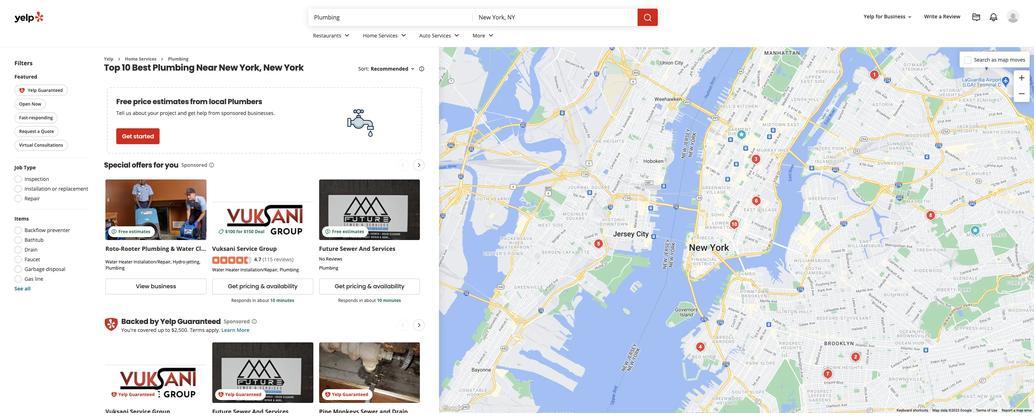 Task type: locate. For each thing, give the bounding box(es) containing it.
$100
[[225, 229, 235, 235]]

about down 'future sewer and services no reviews plumbing get pricing & availability'
[[364, 298, 376, 304]]

0 horizontal spatial 24 chevron down v2 image
[[343, 31, 351, 40]]

sort:
[[358, 66, 369, 72]]

0 horizontal spatial heater
[[119, 259, 132, 266]]

vuksani service group image
[[867, 68, 882, 82]]

plumbing right "best"
[[153, 62, 195, 74]]

option group
[[12, 164, 90, 205], [12, 216, 90, 293]]

1 option group from the top
[[12, 164, 90, 205]]

1 horizontal spatial home services
[[363, 32, 398, 39]]

responds down 'future sewer and services no reviews plumbing get pricing & availability'
[[338, 298, 358, 304]]

1 horizontal spatial a
[[939, 13, 942, 20]]

business
[[151, 283, 176, 291]]

free for roto-rooter plumbing & water cleanup
[[118, 229, 128, 235]]

1 vertical spatial more
[[237, 327, 250, 334]]

view
[[136, 283, 149, 291]]

next image
[[415, 161, 424, 170]]

1 horizontal spatial pricing
[[346, 283, 366, 291]]

home inside the business categories element
[[363, 32, 377, 39]]

2 availability from the left
[[373, 283, 404, 291]]

water inside water heater installation/repair, hydro-jetting, plumbing
[[105, 259, 118, 266]]

1 horizontal spatial availability
[[373, 283, 404, 291]]

0 horizontal spatial free estimates link
[[105, 180, 206, 241]]

for
[[876, 13, 883, 20], [154, 160, 163, 171], [236, 229, 243, 235]]

0 vertical spatial water
[[176, 245, 194, 253]]

york,
[[239, 62, 262, 74]]

sponsored right you in the left top of the page
[[181, 162, 207, 169]]

24 chevron down v2 image for home services
[[399, 31, 408, 40]]

16 free estimates v2 image for future sewer and services
[[325, 229, 331, 235]]

home services link right top
[[125, 56, 156, 62]]

3 16 yelp guaranteed v2 image from the left
[[325, 392, 331, 398]]

16 free estimates v2 image up future
[[325, 229, 331, 235]]

1 horizontal spatial in
[[359, 298, 363, 304]]

heater down 4.7 star rating image
[[226, 267, 239, 273]]

2 free estimates link from the left
[[319, 180, 420, 241]]

2 24 chevron down v2 image from the left
[[487, 31, 495, 40]]

0 horizontal spatial responds in about 10 minutes
[[231, 298, 294, 304]]

installation/repair, for plumbing
[[240, 267, 278, 273]]

16 free estimates v2 image
[[111, 229, 117, 235], [325, 229, 331, 235]]

1 free estimates from the left
[[118, 229, 150, 235]]

heater inside water heater installation/repair, hydro-jetting, plumbing
[[119, 259, 132, 266]]

map region
[[436, 0, 1034, 414]]

0 horizontal spatial responds
[[231, 298, 251, 304]]

2 responds from the left
[[338, 298, 358, 304]]

1 horizontal spatial get
[[228, 283, 238, 291]]

0 horizontal spatial get
[[122, 132, 132, 141]]

free up rooter
[[118, 229, 128, 235]]

new left york
[[263, 62, 282, 74]]

a inside write a review link
[[939, 13, 942, 20]]

plumbing inside 'future sewer and services no reviews plumbing get pricing & availability'
[[319, 266, 338, 272]]

1 free estimates link from the left
[[105, 180, 206, 241]]

2 16 yelp guaranteed v2 image from the left
[[218, 392, 224, 398]]

responds in about 10 minutes down get pricing & availability
[[231, 298, 294, 304]]

minutes for vuksani service group
[[276, 298, 294, 304]]

1 horizontal spatial 10
[[270, 298, 275, 304]]

from
[[190, 97, 208, 107], [208, 110, 220, 117]]

yelp for business button
[[861, 10, 916, 23]]

and
[[178, 110, 187, 117]]

free estimates up the sewer
[[332, 229, 364, 235]]

write a review
[[924, 13, 960, 20]]

get
[[122, 132, 132, 141], [228, 283, 238, 291], [335, 283, 345, 291]]

search image
[[643, 13, 652, 22]]

services inside 'future sewer and services no reviews plumbing get pricing & availability'
[[372, 245, 395, 253]]

2 vertical spatial water
[[212, 267, 224, 273]]

for left $150
[[236, 229, 243, 235]]

free estimates up rooter
[[118, 229, 150, 235]]

1 horizontal spatial heater
[[226, 267, 239, 273]]

24 chevron down v2 image
[[343, 31, 351, 40], [399, 31, 408, 40]]

0 horizontal spatial 16 info v2 image
[[209, 163, 215, 168]]

10 for future sewer and services
[[377, 298, 382, 304]]

sponsored
[[181, 162, 207, 169], [224, 318, 250, 325]]

1 horizontal spatial for
[[236, 229, 243, 235]]

16 yelp guaranteed v2 image for first yelp guaranteed link from the right
[[325, 392, 331, 398]]

0 horizontal spatial home
[[125, 56, 138, 62]]

home services link down the "find" field
[[357, 26, 414, 47]]

0 horizontal spatial water
[[105, 259, 118, 266]]

0 horizontal spatial none field
[[314, 13, 467, 21]]

0 horizontal spatial 16 free estimates v2 image
[[111, 229, 117, 235]]

1 vertical spatial for
[[154, 160, 163, 171]]

about for vuksani service group
[[257, 298, 269, 304]]

a right write
[[939, 13, 942, 20]]

gas line
[[25, 276, 43, 283]]

installation/repair, down the roto-rooter plumbing & water cleanup link
[[134, 259, 172, 266]]

from up help
[[190, 97, 208, 107]]

request a quote button
[[14, 127, 59, 137]]

installation/repair, down 4.7
[[240, 267, 278, 273]]

offers
[[132, 160, 152, 171]]

for inside "link"
[[236, 229, 243, 235]]

0 vertical spatial heater
[[119, 259, 132, 266]]

in down 'future sewer and services no reviews plumbing get pricing & availability'
[[359, 298, 363, 304]]

estimates
[[153, 97, 189, 107], [129, 229, 150, 235], [343, 229, 364, 235]]

yelp
[[864, 13, 874, 20], [104, 56, 113, 62], [28, 87, 37, 94], [118, 392, 128, 398], [225, 392, 235, 398], [332, 392, 341, 398]]

water down 4.7 star rating image
[[212, 267, 224, 273]]

get for get pricing & availability
[[228, 283, 238, 291]]

installation/repair, for hydro-
[[134, 259, 172, 266]]

a
[[939, 13, 942, 20], [37, 129, 40, 135], [1013, 409, 1015, 413]]

16 chevron down v2 image
[[410, 66, 416, 72]]

water for water heater installation/repair, plumbing
[[212, 267, 224, 273]]

write
[[924, 13, 938, 20]]

gas
[[25, 276, 33, 283]]

virtual consultations
[[19, 142, 63, 149]]

responds in about 10 minutes for vuksani service group
[[231, 298, 294, 304]]

estimates up future sewer and services link
[[343, 229, 364, 235]]

home
[[363, 32, 377, 39], [125, 56, 138, 62]]

1 24 chevron down v2 image from the left
[[343, 31, 351, 40]]

2 16 free estimates v2 image from the left
[[325, 229, 331, 235]]

1 horizontal spatial map
[[1016, 409, 1023, 413]]

0 horizontal spatial terms
[[190, 327, 205, 334]]

24 chevron down v2 image inside restaurants link
[[343, 31, 351, 40]]

Near text field
[[479, 13, 632, 21]]

2 option group from the top
[[12, 216, 90, 293]]

0 horizontal spatial estimates
[[129, 229, 150, 235]]

16 chevron right v2 image left the plumbing link
[[159, 56, 165, 62]]

(115
[[263, 257, 273, 263]]

about right us
[[133, 110, 146, 117]]

get left started
[[122, 132, 132, 141]]

featured group
[[13, 73, 90, 153]]

sponsored
[[221, 110, 246, 117]]

free estimates for roto-rooter plumbing & water cleanup
[[118, 229, 150, 235]]

line
[[35, 276, 43, 283]]

a inside request a quote button
[[37, 129, 40, 135]]

preventer
[[47, 227, 70, 234]]

open now button
[[14, 99, 46, 110]]

2 horizontal spatial about
[[364, 298, 376, 304]]

24 chevron down v2 image for auto services
[[452, 31, 461, 40]]

0 horizontal spatial about
[[133, 110, 146, 117]]

yelp inside "button"
[[28, 87, 37, 94]]

responds up 16 info v2 image
[[231, 298, 251, 304]]

16 info v2 image for top 10 best plumbing near new york, new york
[[419, 66, 425, 72]]

0 horizontal spatial more
[[237, 327, 250, 334]]

16 yelp guaranteed v2 image for 3rd yelp guaranteed link from right
[[111, 392, 117, 398]]

free estimates link for future sewer and services
[[319, 180, 420, 241]]

installation/repair, inside water heater installation/repair, hydro-jetting, plumbing
[[134, 259, 172, 266]]

1 horizontal spatial 24 chevron down v2 image
[[399, 31, 408, 40]]

1 horizontal spatial sponsored
[[224, 318, 250, 325]]

services
[[379, 32, 398, 39], [432, 32, 451, 39], [139, 56, 156, 62], [372, 245, 395, 253]]

get down reviews
[[335, 283, 345, 291]]

minutes up previous icon
[[383, 298, 401, 304]]

roto-rooter plumbing & water cleanup image
[[734, 128, 749, 142]]

1 vertical spatial a
[[37, 129, 40, 135]]

1 horizontal spatial estimates
[[153, 97, 189, 107]]

0 horizontal spatial in
[[252, 298, 256, 304]]

1 horizontal spatial installation/repair,
[[240, 267, 278, 273]]

1 vertical spatial heater
[[226, 267, 239, 273]]

1 horizontal spatial 16 free estimates v2 image
[[325, 229, 331, 235]]

zoom out image
[[1018, 90, 1026, 98]]

1 horizontal spatial new
[[263, 62, 282, 74]]

16 yelp guaranteed v2 image for second yelp guaranteed link
[[218, 392, 224, 398]]

job type
[[14, 164, 36, 171]]

cleanup
[[196, 245, 219, 253]]

sam's plumbing services image
[[849, 350, 863, 365]]

2 24 chevron down v2 image from the left
[[399, 31, 408, 40]]

10
[[122, 62, 130, 74], [270, 298, 275, 304], [377, 298, 382, 304]]

filters
[[14, 59, 33, 67]]

in for vuksani service group
[[252, 298, 256, 304]]

1 horizontal spatial water
[[176, 245, 194, 253]]

pricing inside 'future sewer and services no reviews plumbing get pricing & availability'
[[346, 283, 366, 291]]

1 horizontal spatial home
[[363, 32, 377, 39]]

1 availability from the left
[[266, 283, 298, 291]]

installation
[[25, 186, 51, 193]]

in
[[252, 298, 256, 304], [359, 298, 363, 304]]

fast-responding
[[19, 115, 53, 121]]

16 deal v2 image
[[218, 229, 224, 235]]

1 horizontal spatial more
[[473, 32, 485, 39]]

water heater installation/repair, plumbing
[[212, 267, 299, 273]]

1 16 yelp guaranteed v2 image from the left
[[111, 392, 117, 398]]

1 minutes from the left
[[276, 298, 294, 304]]

1 responds in about 10 minutes from the left
[[231, 298, 294, 304]]

0 vertical spatial 16 info v2 image
[[419, 66, 425, 72]]

2 horizontal spatial yelp guaranteed link
[[319, 343, 420, 404]]

2 get pricing & availability button from the left
[[319, 279, 420, 295]]

1 vertical spatial from
[[208, 110, 220, 117]]

estimates up rooter
[[129, 229, 150, 235]]

home services right top
[[125, 56, 156, 62]]

responds
[[231, 298, 251, 304], [338, 298, 358, 304]]

availability
[[266, 283, 298, 291], [373, 283, 404, 291]]

heater down rooter
[[119, 259, 132, 266]]

4.7 (115 reviews)
[[254, 257, 293, 263]]

free up tell
[[116, 97, 132, 107]]

2 free estimates from the left
[[332, 229, 364, 235]]

water up hydro-
[[176, 245, 194, 253]]

for for yelp
[[876, 13, 883, 20]]

keyboard shortcuts button
[[897, 409, 928, 414]]

get down 4.7 star rating image
[[228, 283, 238, 291]]

0 vertical spatial installation/repair,
[[134, 259, 172, 266]]

michael donahue plumbing & heating image
[[693, 340, 708, 355]]

sponsored up the learn more link
[[224, 318, 250, 325]]

1 24 chevron down v2 image from the left
[[452, 31, 461, 40]]

1 vertical spatial 16 info v2 image
[[209, 163, 215, 168]]

1 vertical spatial map
[[1016, 409, 1023, 413]]

new right near
[[219, 62, 238, 74]]

faucet
[[25, 257, 40, 263]]

24 chevron down v2 image inside auto services link
[[452, 31, 461, 40]]

projects image
[[972, 13, 981, 22]]

0 horizontal spatial from
[[190, 97, 208, 107]]

2 in from the left
[[359, 298, 363, 304]]

get started
[[122, 132, 154, 141]]

water heater installation/repair, hydro-jetting, plumbing
[[105, 259, 200, 272]]

0 horizontal spatial 16 yelp guaranteed v2 image
[[111, 392, 117, 398]]

0 vertical spatial more
[[473, 32, 485, 39]]

2 horizontal spatial a
[[1013, 409, 1015, 413]]

services left the plumbing link
[[139, 56, 156, 62]]

1 vertical spatial option group
[[12, 216, 90, 293]]

2 minutes from the left
[[383, 298, 401, 304]]

0 horizontal spatial new
[[219, 62, 238, 74]]

16 info v2 image
[[419, 66, 425, 72], [209, 163, 215, 168]]

items
[[14, 216, 29, 223]]

1 vertical spatial installation/repair,
[[240, 267, 278, 273]]

2 horizontal spatial &
[[367, 283, 372, 291]]

responds in about 10 minutes down 'future sewer and services no reviews plumbing get pricing & availability'
[[338, 298, 401, 304]]

bullseye mechanical corp. image
[[727, 218, 742, 232]]

2 vertical spatial a
[[1013, 409, 1015, 413]]

1 horizontal spatial 16 yelp guaranteed v2 image
[[218, 392, 224, 398]]

minutes
[[276, 298, 294, 304], [383, 298, 401, 304]]

map
[[932, 409, 940, 413]]

from down local
[[208, 110, 220, 117]]

terms of use link
[[976, 409, 997, 413]]

backed
[[121, 317, 148, 327]]

estimates for roto-rooter plumbing & water cleanup
[[129, 229, 150, 235]]

more
[[473, 32, 485, 39], [237, 327, 250, 334]]

pricing inside 'button'
[[239, 283, 259, 291]]

plumbing down reviews
[[319, 266, 338, 272]]

24 chevron down v2 image left auto
[[399, 31, 408, 40]]

1 in from the left
[[252, 298, 256, 304]]

1 horizontal spatial from
[[208, 110, 220, 117]]

1 horizontal spatial free estimates
[[332, 229, 364, 235]]

google image
[[441, 404, 465, 414]]

map right as
[[998, 56, 1009, 63]]

1 horizontal spatial &
[[261, 283, 265, 291]]

0 horizontal spatial installation/repair,
[[134, 259, 172, 266]]

terms left of
[[976, 409, 986, 413]]

$2,500.
[[171, 327, 188, 334]]

tell
[[116, 110, 124, 117]]

new
[[219, 62, 238, 74], [263, 62, 282, 74]]

2 horizontal spatial 16 yelp guaranteed v2 image
[[325, 392, 331, 398]]

guaranteed inside "button"
[[38, 87, 63, 94]]

24 chevron down v2 image for more
[[487, 31, 495, 40]]

2 pricing from the left
[[346, 283, 366, 291]]

0 horizontal spatial availability
[[266, 283, 298, 291]]

1 horizontal spatial 24 chevron down v2 image
[[487, 31, 495, 40]]

None search field
[[308, 9, 659, 26]]

type
[[24, 164, 36, 171]]

services right "and"
[[372, 245, 395, 253]]

0 vertical spatial home
[[363, 32, 377, 39]]

3 yelp guaranteed link from the left
[[319, 343, 420, 404]]

1 get pricing & availability button from the left
[[212, 279, 313, 295]]

24 chevron down v2 image
[[452, 31, 461, 40], [487, 31, 495, 40]]

group
[[1014, 70, 1030, 102]]

home right top
[[125, 56, 138, 62]]

0 horizontal spatial free estimates
[[118, 229, 150, 235]]

home services link
[[357, 26, 414, 47], [125, 56, 156, 62]]

1 16 free estimates v2 image from the left
[[111, 229, 117, 235]]

2 none field from the left
[[479, 13, 632, 21]]

16 chevron right v2 image
[[116, 56, 122, 62], [159, 56, 165, 62]]

heater
[[119, 259, 132, 266], [226, 267, 239, 273]]

dov sewer and drain image
[[821, 367, 835, 382]]

for left you in the left top of the page
[[154, 160, 163, 171]]

24 chevron down v2 image right restaurants
[[343, 31, 351, 40]]

16 free estimates v2 image up roto-
[[111, 229, 117, 235]]

2 horizontal spatial for
[[876, 13, 883, 20]]

minutes down get pricing & availability
[[276, 298, 294, 304]]

1 horizontal spatial none field
[[479, 13, 632, 21]]

get pricing & availability button for vuksani service group
[[212, 279, 313, 295]]

map left "error"
[[1016, 409, 1023, 413]]

0 horizontal spatial 24 chevron down v2 image
[[452, 31, 461, 40]]

16 chevron right v2 image right yelp link
[[116, 56, 122, 62]]

guaranteed
[[38, 87, 63, 94], [129, 392, 155, 398], [236, 392, 261, 398], [343, 392, 368, 398]]

in down get pricing & availability
[[252, 298, 256, 304]]

0 vertical spatial home services link
[[357, 26, 414, 47]]

2 responds in about 10 minutes from the left
[[338, 298, 401, 304]]

terms of use
[[976, 409, 997, 413]]

free up future
[[332, 229, 342, 235]]

1 horizontal spatial 16 chevron right v2 image
[[159, 56, 165, 62]]

16 yelp guaranteed v2 image
[[19, 88, 25, 94]]

0 vertical spatial a
[[939, 13, 942, 20]]

1 horizontal spatial responds in about 10 minutes
[[338, 298, 401, 304]]

0 horizontal spatial 10
[[122, 62, 130, 74]]

plumbing link
[[168, 56, 189, 62]]

started
[[133, 132, 154, 141]]

2 horizontal spatial 10
[[377, 298, 382, 304]]

0 vertical spatial home services
[[363, 32, 398, 39]]

consultations
[[34, 142, 63, 149]]

0 horizontal spatial 16 chevron right v2 image
[[116, 56, 122, 62]]

0 horizontal spatial home services
[[125, 56, 156, 62]]

Find text field
[[314, 13, 467, 21]]

user actions element
[[858, 9, 1030, 53]]

pipe monkeys sewer and drain image
[[924, 209, 938, 223], [924, 209, 938, 223]]

plumbing up water heater installation/repair, hydro-jetting, plumbing
[[142, 245, 169, 253]]

1 vertical spatial terms
[[976, 409, 986, 413]]

map for moves
[[998, 56, 1009, 63]]

map for error
[[1016, 409, 1023, 413]]

2 horizontal spatial get
[[335, 283, 345, 291]]

sewer
[[340, 245, 357, 253]]

about inside free price estimates from local plumbers tell us about your project and get help from sponsored businesses.
[[133, 110, 146, 117]]

home services down the "find" field
[[363, 32, 398, 39]]

responds in about 10 minutes for future sewer and services
[[338, 298, 401, 304]]

a left quote
[[37, 129, 40, 135]]

16 info v2 image for special offers for you
[[209, 163, 215, 168]]

responds for vuksani service group
[[231, 298, 251, 304]]

16 chevron right v2 image for plumbing
[[159, 56, 165, 62]]

heater for water heater installation/repair, hydro-jetting, plumbing
[[119, 259, 132, 266]]

1 horizontal spatial free estimates link
[[319, 180, 420, 241]]

1 horizontal spatial home services link
[[357, 26, 414, 47]]

1 16 chevron right v2 image from the left
[[116, 56, 122, 62]]

terms left apply.
[[190, 327, 205, 334]]

for left business
[[876, 13, 883, 20]]

0 vertical spatial from
[[190, 97, 208, 107]]

map
[[998, 56, 1009, 63], [1016, 409, 1023, 413]]

2 16 chevron right v2 image from the left
[[159, 56, 165, 62]]

business categories element
[[307, 26, 1020, 47]]

0 horizontal spatial pricing
[[239, 283, 259, 291]]

home services
[[363, 32, 398, 39], [125, 56, 156, 62]]

1 vertical spatial water
[[105, 259, 118, 266]]

home down the "find" text field
[[363, 32, 377, 39]]

24 chevron down v2 image inside more link
[[487, 31, 495, 40]]

0 horizontal spatial get pricing & availability button
[[212, 279, 313, 295]]

1 pricing from the left
[[239, 283, 259, 291]]

1 none field from the left
[[314, 13, 467, 21]]

option group containing job type
[[12, 164, 90, 205]]

24 chevron down v2 image for restaurants
[[343, 31, 351, 40]]

1 horizontal spatial minutes
[[383, 298, 401, 304]]

1 horizontal spatial about
[[257, 298, 269, 304]]

0 horizontal spatial map
[[998, 56, 1009, 63]]

4.7 star rating image
[[212, 257, 251, 264]]

free estimates link
[[105, 180, 206, 241], [319, 180, 420, 241]]

special
[[104, 160, 130, 171]]

0 horizontal spatial minutes
[[276, 298, 294, 304]]

availability inside 'future sewer and services no reviews plumbing get pricing & availability'
[[373, 283, 404, 291]]

about
[[133, 110, 146, 117], [257, 298, 269, 304], [364, 298, 376, 304]]

about down get pricing & availability
[[257, 298, 269, 304]]

0 vertical spatial option group
[[12, 164, 90, 205]]

for for $100
[[236, 229, 243, 235]]

plumbing
[[168, 56, 189, 62], [153, 62, 195, 74], [142, 245, 169, 253], [105, 266, 125, 272], [319, 266, 338, 272], [280, 267, 299, 273]]

water down roto-
[[105, 259, 118, 266]]

option group containing items
[[12, 216, 90, 293]]

a right report
[[1013, 409, 1015, 413]]

16 yelp guaranteed v2 image
[[111, 392, 117, 398], [218, 392, 224, 398], [325, 392, 331, 398]]

estimates for future sewer and services
[[343, 229, 364, 235]]

2 horizontal spatial water
[[212, 267, 224, 273]]

None field
[[314, 13, 467, 21], [479, 13, 632, 21]]

plumbing down roto-
[[105, 266, 125, 272]]

free estimates for future sewer and services
[[332, 229, 364, 235]]

home services inside the business categories element
[[363, 32, 398, 39]]

free inside free price estimates from local plumbers tell us about your project and get help from sponsored businesses.
[[116, 97, 132, 107]]

see all button
[[14, 286, 31, 293]]

get inside get started button
[[122, 132, 132, 141]]

1 vertical spatial sponsored
[[224, 318, 250, 325]]

for inside button
[[876, 13, 883, 20]]

0 horizontal spatial yelp guaranteed link
[[105, 343, 206, 404]]

installation or replacement
[[25, 186, 88, 193]]

responds in about 10 minutes
[[231, 298, 294, 304], [338, 298, 401, 304]]

estimates up project
[[153, 97, 189, 107]]

1 responds from the left
[[231, 298, 251, 304]]



Task type: vqa. For each thing, say whether or not it's contained in the screenshot.
See
yes



Task type: describe. For each thing, give the bounding box(es) containing it.
project
[[160, 110, 176, 117]]

price
[[133, 97, 151, 107]]

get for get started
[[122, 132, 132, 141]]

disposal
[[46, 266, 65, 273]]

availability inside 'get pricing & availability' 'button'
[[266, 283, 298, 291]]

report
[[1002, 409, 1013, 413]]

you
[[165, 160, 178, 171]]

and
[[359, 245, 370, 253]]

1 vertical spatial home services link
[[125, 56, 156, 62]]

you're
[[121, 327, 136, 334]]

get pricing & availability button for future sewer and services
[[319, 279, 420, 295]]

16 free estimates v2 image for roto-rooter plumbing & water cleanup
[[111, 229, 117, 235]]

recommended
[[371, 66, 408, 72]]

roto-rooter plumbing & water cleanup
[[105, 245, 219, 253]]

your
[[148, 110, 159, 117]]

©2023
[[949, 409, 960, 413]]

10 for vuksani service group
[[270, 298, 275, 304]]

see all
[[14, 286, 31, 293]]

plumbers
[[228, 97, 262, 107]]

business
[[884, 13, 906, 20]]

vuksani service group image
[[867, 68, 882, 82]]

shortcuts
[[913, 409, 928, 413]]

backflow preventer
[[25, 227, 70, 234]]

sam's plumbing services image
[[849, 350, 863, 365]]

report a map error
[[1002, 409, 1032, 413]]

deal
[[255, 229, 264, 235]]

not just handymen image
[[749, 194, 764, 209]]

businesses.
[[248, 110, 275, 117]]

fast-responding button
[[14, 113, 57, 124]]

covered
[[138, 327, 156, 334]]

minutes for future sewer and services
[[383, 298, 401, 304]]

or
[[52, 186, 57, 193]]

tim golden hands image
[[591, 237, 606, 251]]

write a review link
[[921, 10, 963, 23]]

job
[[14, 164, 22, 171]]

0 vertical spatial terms
[[190, 327, 205, 334]]

now
[[32, 101, 41, 107]]

sponsored for special offers for you
[[181, 162, 207, 169]]

a for write
[[939, 13, 942, 20]]

& inside 'future sewer and services no reviews plumbing get pricing & availability'
[[367, 283, 372, 291]]

local
[[209, 97, 226, 107]]

yelp guaranteed
[[160, 317, 221, 327]]

about for future sewer and services
[[364, 298, 376, 304]]

plumbing left near
[[168, 56, 189, 62]]

no
[[319, 257, 325, 263]]

use
[[991, 409, 997, 413]]

free price estimates from local plumbers image
[[344, 105, 380, 141]]

previous image
[[398, 321, 407, 330]]

open
[[19, 101, 30, 107]]

near
[[196, 62, 217, 74]]

virtual consultations button
[[14, 140, 68, 151]]

yelp inside button
[[864, 13, 874, 20]]

of
[[987, 409, 990, 413]]

roto-
[[105, 245, 121, 253]]

christina o. image
[[1007, 10, 1020, 23]]

1 yelp guaranteed link from the left
[[105, 343, 206, 404]]

get pricing & availability
[[228, 283, 298, 291]]

intrepidus piping & heating services image
[[968, 224, 982, 238]]

responding
[[29, 115, 53, 121]]

notifications image
[[989, 13, 998, 22]]

report a map error link
[[1002, 409, 1032, 413]]

more link
[[467, 26, 501, 47]]

16 info v2 image
[[251, 319, 257, 325]]

request
[[19, 129, 36, 135]]

restaurants
[[313, 32, 341, 39]]

4.7
[[254, 257, 261, 263]]

responds for future sewer and services
[[338, 298, 358, 304]]

get inside 'future sewer and services no reviews plumbing get pricing & availability'
[[335, 283, 345, 291]]

review
[[943, 13, 960, 20]]

2 yelp guaranteed link from the left
[[212, 343, 313, 404]]

water for water heater installation/repair, hydro-jetting, plumbing
[[105, 259, 118, 266]]

get started button
[[116, 129, 160, 145]]

future sewer and services link
[[319, 245, 395, 253]]

previous image
[[398, 161, 407, 170]]

by
[[150, 317, 159, 327]]

roto-rooter plumbing & water cleanup link
[[105, 245, 219, 253]]

0 horizontal spatial &
[[171, 245, 175, 253]]

services right auto
[[432, 32, 451, 39]]

special offers for you
[[104, 160, 178, 171]]

york
[[284, 62, 304, 74]]

jetting,
[[187, 259, 200, 266]]

services down the "find" field
[[379, 32, 398, 39]]

& inside 'button'
[[261, 283, 265, 291]]

you're covered up to $2,500. terms apply. learn more
[[121, 327, 250, 334]]

up
[[158, 327, 164, 334]]

estimates inside free price estimates from local plumbers tell us about your project and get help from sponsored businesses.
[[153, 97, 189, 107]]

heater for water heater installation/repair, plumbing
[[226, 267, 239, 273]]

garbage disposal
[[25, 266, 65, 273]]

plumbing inside water heater installation/repair, hydro-jetting, plumbing
[[105, 266, 125, 272]]

plumbing down the reviews)
[[280, 267, 299, 273]]

apply.
[[206, 327, 220, 334]]

next image
[[415, 321, 424, 330]]

featured
[[14, 73, 37, 80]]

as
[[991, 56, 997, 63]]

virtual
[[19, 142, 33, 149]]

sponsored for backed by yelp guaranteed
[[224, 318, 250, 325]]

in for future sewer and services
[[359, 298, 363, 304]]

learn
[[221, 327, 235, 334]]

free price estimates from local plumbers tell us about your project and get help from sponsored businesses.
[[116, 97, 275, 117]]

zoom in image
[[1018, 74, 1026, 82]]

keyboard
[[897, 409, 912, 413]]

fast-
[[19, 115, 29, 121]]

free estimates link for roto-rooter plumbing & water cleanup
[[105, 180, 206, 241]]

rose hill plumbing image
[[749, 152, 763, 167]]

dov sewer and drain image
[[821, 367, 835, 382]]

repair
[[25, 195, 40, 202]]

more inside the business categories element
[[473, 32, 485, 39]]

error
[[1024, 409, 1032, 413]]

yelp guaranteed button
[[14, 85, 68, 96]]

yelp link
[[104, 56, 113, 62]]

request a quote
[[19, 129, 54, 135]]

none field the "find"
[[314, 13, 467, 21]]

get
[[188, 110, 195, 117]]

none field near
[[479, 13, 632, 21]]

map data ©2023 google
[[932, 409, 972, 413]]

keyboard shortcuts
[[897, 409, 928, 413]]

2 new from the left
[[263, 62, 282, 74]]

us
[[126, 110, 131, 117]]

a for request
[[37, 129, 40, 135]]

backed by yelp guaranteed
[[121, 317, 221, 327]]

16 chevron down v2 image
[[907, 14, 913, 20]]

1 new from the left
[[219, 62, 238, 74]]

16 chevron right v2 image for home services
[[116, 56, 122, 62]]

vuksani service group link
[[212, 245, 277, 253]]

group
[[259, 245, 277, 253]]

1 horizontal spatial terms
[[976, 409, 986, 413]]

inspection
[[25, 176, 49, 183]]

$100 for $150 deal link
[[212, 180, 313, 241]]

1 vertical spatial home
[[125, 56, 138, 62]]

reviews
[[326, 257, 342, 263]]

a for report
[[1013, 409, 1015, 413]]

0 horizontal spatial for
[[154, 160, 163, 171]]

moves
[[1010, 56, 1025, 63]]

auto services link
[[414, 26, 467, 47]]

yelp for business
[[864, 13, 906, 20]]

future sewer and services no reviews plumbing get pricing & availability
[[319, 245, 404, 291]]

yelp guaranteed inside yelp guaranteed "button"
[[28, 87, 63, 94]]

free for future sewer and services
[[332, 229, 342, 235]]

data
[[941, 409, 948, 413]]



